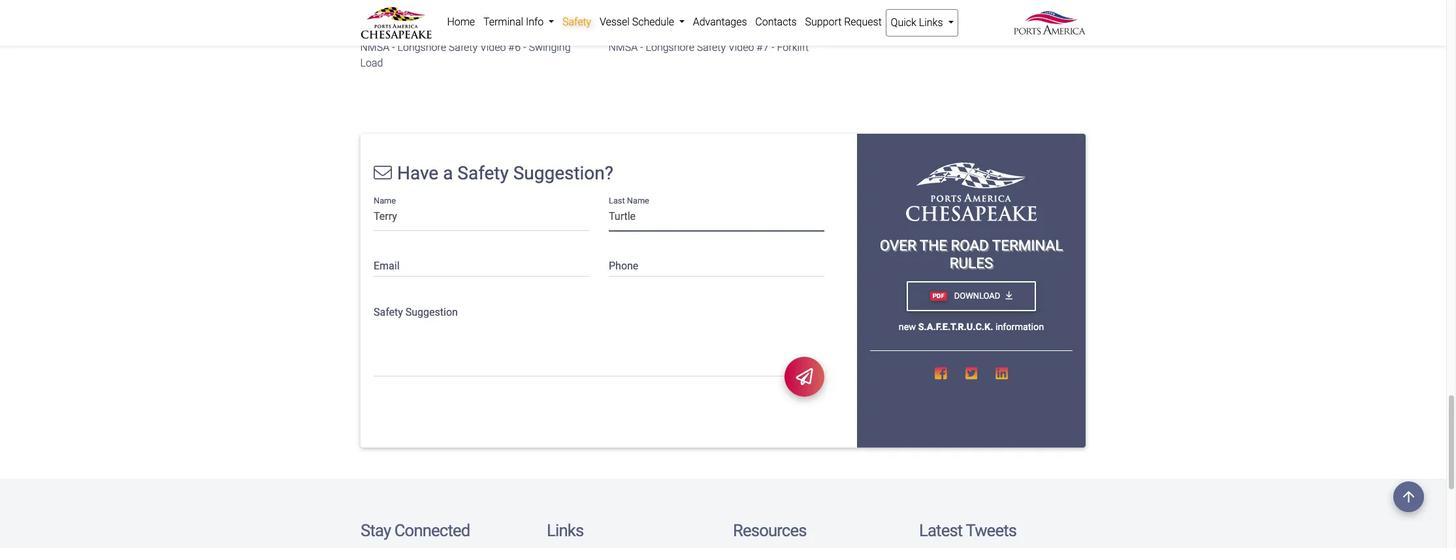 Task type: describe. For each thing, give the bounding box(es) containing it.
arrow to bottom image
[[1005, 292, 1013, 301]]

go to top image
[[1393, 482, 1424, 513]]

video for #6
[[480, 41, 506, 54]]

Phone text field
[[609, 252, 824, 277]]

Name text field
[[374, 206, 589, 231]]

terminal info link
[[479, 9, 558, 35]]

safety link
[[558, 9, 595, 35]]

connected
[[394, 521, 470, 541]]

support request
[[805, 16, 882, 28]]

resources
[[733, 521, 806, 541]]

#6
[[509, 41, 521, 54]]

swinging
[[529, 41, 571, 54]]

twitter square image
[[965, 367, 977, 381]]

s.a.f.e.t.r.u.c.k.
[[918, 322, 993, 333]]

vessel schedule link
[[595, 9, 689, 35]]

longshore for nmsa - longshore safety video #7 - forklift
[[646, 41, 695, 54]]

new
[[899, 322, 916, 333]]

seagirt terminal image
[[906, 163, 1037, 222]]

road
[[951, 237, 989, 254]]

nmsa - longshore safety video #6 - swinging load
[[361, 41, 571, 69]]

terminal
[[992, 237, 1063, 254]]

over the road terminal rules
[[880, 237, 1063, 272]]

nmsa for nmsa - longshore safety video #6 - swinging load
[[361, 41, 390, 54]]

have a safety suggestion?
[[397, 163, 613, 184]]

safety inside nmsa - longshore safety video #6 - swinging load
[[449, 41, 478, 54]]

0 horizontal spatial links
[[547, 521, 584, 541]]

quick
[[891, 16, 916, 29]]

advantages
[[693, 16, 747, 28]]

schedule
[[632, 16, 674, 28]]

1 name from the left
[[374, 196, 396, 206]]

last name
[[609, 196, 649, 206]]

#7
[[757, 41, 769, 54]]

quick links link
[[886, 9, 958, 37]]

a
[[443, 163, 453, 184]]

Email text field
[[374, 252, 589, 277]]

facebook square image
[[935, 367, 947, 381]]

latest
[[919, 521, 962, 541]]

contacts
[[755, 16, 797, 28]]

vessel schedule
[[600, 16, 677, 28]]

info
[[526, 16, 544, 28]]

Last Name text field
[[609, 206, 824, 231]]

safety right the a
[[457, 163, 509, 184]]

stay connected
[[361, 521, 470, 541]]

suggestion
[[406, 306, 458, 318]]



Task type: locate. For each thing, give the bounding box(es) containing it.
name up email
[[374, 196, 396, 206]]

home link
[[443, 9, 479, 35]]

home
[[447, 16, 475, 28]]

longshore for nmsa - longshore safety video #6 - swinging load
[[398, 41, 446, 54]]

linkedin image
[[996, 367, 1008, 381]]

nmsa inside nmsa - longshore safety video #6 - swinging load
[[361, 41, 390, 54]]

longshore inside nmsa - longshore safety video #6 - swinging load
[[398, 41, 446, 54]]

links
[[919, 16, 943, 29], [547, 521, 584, 541]]

safety left suggestion
[[374, 306, 403, 318]]

video
[[480, 41, 506, 54], [729, 41, 754, 54]]

2 longshore from the left
[[646, 41, 695, 54]]

contacts link
[[751, 9, 801, 35]]

1 nmsa from the left
[[361, 41, 390, 54]]

4 - from the left
[[772, 41, 775, 54]]

last
[[609, 196, 625, 206]]

1 horizontal spatial links
[[919, 16, 943, 29]]

latest tweets
[[919, 521, 1017, 541]]

video inside nmsa - longshore safety video #6 - swinging load
[[480, 41, 506, 54]]

0 horizontal spatial video
[[480, 41, 506, 54]]

2 nmsa from the left
[[609, 41, 638, 54]]

1 horizontal spatial longshore
[[646, 41, 695, 54]]

name right last
[[627, 196, 649, 206]]

nmsa - longshore safety video #7 - forklift
[[609, 41, 809, 54]]

1 horizontal spatial name
[[627, 196, 649, 206]]

stay
[[361, 521, 391, 541]]

video for #7
[[729, 41, 754, 54]]

video left #6
[[480, 41, 506, 54]]

nmsa up load
[[361, 41, 390, 54]]

advantages link
[[689, 9, 751, 35]]

terminal
[[483, 16, 523, 28]]

1 horizontal spatial nmsa
[[609, 41, 638, 54]]

support request link
[[801, 9, 886, 35]]

0 horizontal spatial longshore
[[398, 41, 446, 54]]

3 - from the left
[[641, 41, 644, 54]]

phone
[[609, 260, 638, 272]]

safety down home link
[[449, 41, 478, 54]]

forklift
[[777, 41, 809, 54]]

nmsa down the vessel
[[609, 41, 638, 54]]

suggestion?
[[513, 163, 613, 184]]

download
[[952, 292, 1000, 301]]

safety up swinging
[[562, 16, 591, 28]]

support
[[805, 16, 842, 28]]

over
[[880, 237, 916, 254]]

new s.a.f.e.t.r.u.c.k. information
[[899, 322, 1044, 333]]

2 name from the left
[[627, 196, 649, 206]]

1 - from the left
[[392, 41, 395, 54]]

1 vertical spatial links
[[547, 521, 584, 541]]

safety down advantages link
[[697, 41, 726, 54]]

name
[[374, 196, 396, 206], [627, 196, 649, 206]]

longshore down home link
[[398, 41, 446, 54]]

safety suggestion
[[374, 306, 458, 318]]

information
[[995, 322, 1044, 333]]

request
[[844, 16, 882, 28]]

video left #7 at the right of page
[[729, 41, 754, 54]]

nmsa for nmsa - longshore safety video #7 - forklift
[[609, 41, 638, 54]]

0 horizontal spatial nmsa
[[361, 41, 390, 54]]

safety
[[562, 16, 591, 28], [449, 41, 478, 54], [697, 41, 726, 54], [457, 163, 509, 184], [374, 306, 403, 318]]

the
[[920, 237, 947, 254]]

pdf
[[933, 293, 944, 300]]

1 horizontal spatial video
[[729, 41, 754, 54]]

have
[[397, 163, 438, 184]]

1 video from the left
[[480, 41, 506, 54]]

video image
[[361, 0, 589, 6]]

vessel
[[600, 16, 630, 28]]

longshore down schedule
[[646, 41, 695, 54]]

nmsa
[[361, 41, 390, 54], [609, 41, 638, 54]]

0 horizontal spatial name
[[374, 196, 396, 206]]

Safety Suggestion text field
[[374, 298, 824, 377]]

1 longshore from the left
[[398, 41, 446, 54]]

2 video from the left
[[729, 41, 754, 54]]

longshore
[[398, 41, 446, 54], [646, 41, 695, 54]]

2 - from the left
[[524, 41, 527, 54]]

quick links
[[891, 16, 946, 29]]

email
[[374, 260, 400, 272]]

tweets
[[966, 521, 1017, 541]]

terminal info
[[483, 16, 546, 28]]

load
[[361, 57, 383, 69]]

0 vertical spatial links
[[919, 16, 943, 29]]

rules
[[950, 255, 993, 272]]

-
[[392, 41, 395, 54], [524, 41, 527, 54], [641, 41, 644, 54], [772, 41, 775, 54]]



Task type: vqa. For each thing, say whether or not it's contained in the screenshot.
Video for #6
yes



